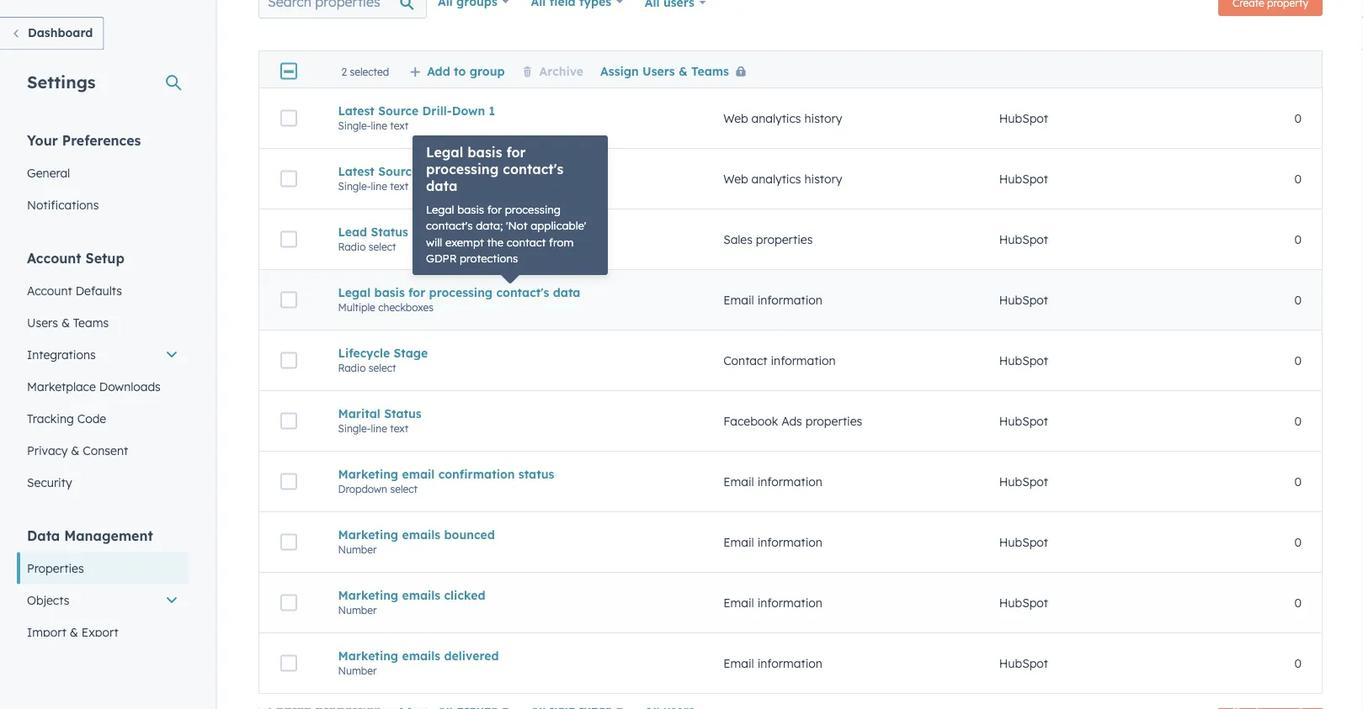 Task type: locate. For each thing, give the bounding box(es) containing it.
data up will
[[426, 178, 458, 195]]

users right assign
[[643, 63, 675, 78]]

hubspot for lifecycle stage
[[999, 353, 1048, 368]]

0 vertical spatial web analytics history
[[723, 111, 842, 126]]

1 horizontal spatial data
[[553, 285, 581, 300]]

data
[[27, 528, 60, 544]]

2 hubspot from the top
[[999, 172, 1048, 186]]

properties right ads
[[806, 414, 863, 429]]

6 0 from the top
[[1295, 414, 1302, 429]]

& left export
[[70, 625, 78, 640]]

marketing inside marketing email confirmation status dropdown select
[[338, 467, 398, 482]]

number inside marketing emails delivered number
[[338, 665, 377, 678]]

basis inside the legal basis for processing contact's data multiple checkboxes
[[374, 285, 405, 300]]

basis for legal basis for processing contact's data legal basis for processing contact's data; 'not applicable' will exempt the contact from gdpr protections
[[468, 144, 502, 161]]

8 hubspot from the top
[[999, 535, 1048, 550]]

processing up 'not
[[505, 203, 561, 216]]

0 vertical spatial select
[[369, 241, 396, 253]]

0 vertical spatial 2
[[341, 65, 347, 78]]

legal up multiple
[[338, 285, 371, 300]]

3 email information from the top
[[723, 535, 823, 550]]

& inside users & teams link
[[61, 315, 70, 330]]

1 vertical spatial teams
[[73, 315, 109, 330]]

teams inside account setup element
[[73, 315, 109, 330]]

1 line from the top
[[371, 119, 387, 132]]

0 vertical spatial radio
[[338, 241, 366, 253]]

for up the checkboxes
[[408, 285, 425, 300]]

single- inside "latest source drill-down 2 single-line text"
[[338, 180, 371, 193]]

1 down from the top
[[452, 103, 485, 118]]

legal basis for processing contact's data multiple checkboxes
[[338, 285, 581, 314]]

source down the latest source drill-down 1 single-line text
[[378, 164, 419, 179]]

line down marital
[[371, 423, 387, 435]]

emails inside marketing emails clicked number
[[402, 588, 441, 603]]

number inside marketing emails clicked number
[[338, 604, 377, 617]]

email for marketing emails bounced
[[723, 535, 754, 550]]

0 for marketing email confirmation status
[[1295, 475, 1302, 489]]

3 text from the top
[[390, 423, 409, 435]]

email
[[723, 293, 754, 308], [723, 475, 754, 489], [723, 535, 754, 550], [723, 596, 754, 611], [723, 657, 754, 671]]

text up "latest source drill-down 2 single-line text"
[[390, 119, 409, 132]]

hubspot for marketing emails delivered
[[999, 657, 1048, 671]]

4 email information from the top
[[723, 596, 823, 611]]

for
[[507, 144, 526, 161], [487, 203, 502, 216], [408, 285, 425, 300]]

down for 1
[[452, 103, 485, 118]]

1 vertical spatial radio
[[338, 362, 366, 375]]

0 vertical spatial history
[[805, 111, 842, 126]]

lifecycle
[[338, 346, 390, 361]]

source for latest source drill-down 1
[[378, 103, 419, 118]]

legal up will
[[426, 203, 454, 216]]

1 vertical spatial line
[[371, 180, 387, 193]]

1 horizontal spatial for
[[487, 203, 502, 216]]

1 hubspot from the top
[[999, 111, 1048, 126]]

2 source from the top
[[378, 164, 419, 179]]

1 vertical spatial status
[[384, 407, 422, 421]]

0 vertical spatial properties
[[756, 232, 813, 247]]

email for marketing emails delivered
[[723, 657, 754, 671]]

radio inside the lead status radio select
[[338, 241, 366, 253]]

history
[[805, 111, 842, 126], [805, 172, 842, 186]]

status for marital status
[[384, 407, 422, 421]]

single- up lead
[[338, 180, 371, 193]]

& up integrations at the left of the page
[[61, 315, 70, 330]]

notifications link
[[17, 189, 189, 221]]

4 0 from the top
[[1295, 293, 1302, 308]]

0 vertical spatial teams
[[691, 63, 729, 78]]

1 web analytics history from the top
[[723, 111, 842, 126]]

basis up latest source drill-down 2 button
[[468, 144, 502, 161]]

basis for legal basis for processing contact's data multiple checkboxes
[[374, 285, 405, 300]]

email for marketing email confirmation status
[[723, 475, 754, 489]]

select down email
[[390, 483, 418, 496]]

1 vertical spatial web
[[723, 172, 748, 186]]

0 vertical spatial emails
[[402, 528, 441, 543]]

2 web analytics history from the top
[[723, 172, 842, 186]]

basis up the checkboxes
[[374, 285, 405, 300]]

1 vertical spatial data
[[553, 285, 581, 300]]

radio down lifecycle
[[338, 362, 366, 375]]

radio
[[338, 241, 366, 253], [338, 362, 366, 375]]

drill- for 2
[[422, 164, 452, 179]]

web down assign users & teams button
[[723, 111, 748, 126]]

source for latest source drill-down 2
[[378, 164, 419, 179]]

marketing down marketing emails clicked number
[[338, 649, 398, 664]]

9 0 from the top
[[1295, 596, 1302, 611]]

account up users & teams
[[27, 283, 72, 298]]

1 0 from the top
[[1295, 111, 1302, 126]]

users & teams
[[27, 315, 109, 330]]

data management element
[[17, 527, 189, 681]]

2 drill- from the top
[[422, 164, 452, 179]]

1 email information from the top
[[723, 293, 823, 308]]

1 vertical spatial single-
[[338, 180, 371, 193]]

1 drill- from the top
[[422, 103, 452, 118]]

2 text from the top
[[390, 180, 409, 193]]

data down from
[[553, 285, 581, 300]]

0 vertical spatial status
[[371, 225, 408, 239]]

users up integrations at the left of the page
[[27, 315, 58, 330]]

number inside marketing emails bounced number
[[338, 544, 377, 556]]

1 account from the top
[[27, 250, 81, 267]]

1 vertical spatial properties
[[806, 414, 863, 429]]

3 number from the top
[[338, 665, 377, 678]]

2 latest from the top
[[338, 164, 375, 179]]

data;
[[476, 219, 503, 233]]

contact's inside the legal basis for processing contact's data multiple checkboxes
[[496, 285, 549, 300]]

emails inside marketing emails bounced number
[[402, 528, 441, 543]]

contact's
[[503, 161, 564, 178], [426, 219, 473, 233], [496, 285, 549, 300]]

1 web from the top
[[723, 111, 748, 126]]

drill- inside "latest source drill-down 2 single-line text"
[[422, 164, 452, 179]]

0 vertical spatial analytics
[[752, 111, 801, 126]]

hubspot
[[999, 111, 1048, 126], [999, 172, 1048, 186], [999, 232, 1048, 247], [999, 293, 1048, 308], [999, 353, 1048, 368], [999, 414, 1048, 429], [999, 475, 1048, 489], [999, 535, 1048, 550], [999, 596, 1048, 611], [999, 657, 1048, 671]]

0 vertical spatial for
[[507, 144, 526, 161]]

select inside marketing email confirmation status dropdown select
[[390, 483, 418, 496]]

single- down the 2 selected
[[338, 119, 371, 132]]

data
[[426, 178, 458, 195], [553, 285, 581, 300]]

3 emails from the top
[[402, 649, 441, 664]]

latest for latest source drill-down 2
[[338, 164, 375, 179]]

select inside lifecycle stage radio select
[[369, 362, 396, 375]]

contact's for legal basis for processing contact's data legal basis for processing contact's data; 'not applicable' will exempt the contact from gdpr protections
[[503, 161, 564, 178]]

2 down from the top
[[452, 164, 485, 179]]

1 vertical spatial latest
[[338, 164, 375, 179]]

add
[[427, 63, 450, 78]]

contact's up the exempt
[[426, 219, 473, 233]]

emails inside marketing emails delivered number
[[402, 649, 441, 664]]

emails
[[402, 528, 441, 543], [402, 588, 441, 603], [402, 649, 441, 664]]

properties link
[[17, 553, 189, 585]]

0 for marketing emails bounced
[[1295, 535, 1302, 550]]

drill- down 'add'
[[422, 103, 452, 118]]

0 horizontal spatial for
[[408, 285, 425, 300]]

drill- down the latest source drill-down 1 single-line text
[[422, 164, 452, 179]]

preferences
[[62, 132, 141, 149]]

line inside marital status single-line text
[[371, 423, 387, 435]]

3 hubspot from the top
[[999, 232, 1048, 247]]

down inside "latest source drill-down 2 single-line text"
[[452, 164, 485, 179]]

2 history from the top
[[805, 172, 842, 186]]

text inside "latest source drill-down 2 single-line text"
[[390, 180, 409, 193]]

0 vertical spatial contact's
[[503, 161, 564, 178]]

1 number from the top
[[338, 544, 377, 556]]

analytics for 2
[[752, 172, 801, 186]]

contact's up 'not
[[503, 161, 564, 178]]

selected
[[350, 65, 389, 78]]

9 hubspot from the top
[[999, 596, 1048, 611]]

0 vertical spatial down
[[452, 103, 485, 118]]

legal inside the legal basis for processing contact's data multiple checkboxes
[[338, 285, 371, 300]]

select
[[369, 241, 396, 253], [369, 362, 396, 375], [390, 483, 418, 496]]

legal for legal basis for processing contact's data legal basis for processing contact's data; 'not applicable' will exempt the contact from gdpr protections
[[426, 144, 463, 161]]

1 history from the top
[[805, 111, 842, 126]]

processing up data;
[[426, 161, 499, 178]]

marketing inside marketing emails clicked number
[[338, 588, 398, 603]]

processing for legal basis for processing contact's data multiple checkboxes
[[429, 285, 493, 300]]

latest up lead
[[338, 164, 375, 179]]

line for latest source drill-down 1
[[371, 119, 387, 132]]

2 email information from the top
[[723, 475, 823, 489]]

status inside marital status single-line text
[[384, 407, 422, 421]]

& for export
[[70, 625, 78, 640]]

line down "selected"
[[371, 119, 387, 132]]

0 vertical spatial processing
[[426, 161, 499, 178]]

2 radio from the top
[[338, 362, 366, 375]]

1 vertical spatial basis
[[457, 203, 484, 216]]

4 hubspot from the top
[[999, 293, 1048, 308]]

emails for clicked
[[402, 588, 441, 603]]

1 vertical spatial history
[[805, 172, 842, 186]]

text inside the latest source drill-down 1 single-line text
[[390, 119, 409, 132]]

0 horizontal spatial data
[[426, 178, 458, 195]]

down inside the latest source drill-down 1 single-line text
[[452, 103, 485, 118]]

2 web from the top
[[723, 172, 748, 186]]

1 vertical spatial down
[[452, 164, 485, 179]]

0 vertical spatial text
[[390, 119, 409, 132]]

& for consent
[[71, 443, 79, 458]]

for up latest source drill-down 2 button
[[507, 144, 526, 161]]

single- inside the latest source drill-down 1 single-line text
[[338, 119, 371, 132]]

1 vertical spatial legal
[[426, 203, 454, 216]]

1 horizontal spatial 2
[[489, 164, 495, 179]]

marketing for marketing emails delivered
[[338, 649, 398, 664]]

& inside import & export link
[[70, 625, 78, 640]]

1 vertical spatial users
[[27, 315, 58, 330]]

0 vertical spatial legal
[[426, 144, 463, 161]]

6 hubspot from the top
[[999, 414, 1048, 429]]

0 horizontal spatial 2
[[341, 65, 347, 78]]

marketing inside marketing emails bounced number
[[338, 528, 398, 543]]

3 marketing from the top
[[338, 588, 398, 603]]

5 email from the top
[[723, 657, 754, 671]]

0 vertical spatial source
[[378, 103, 419, 118]]

import
[[27, 625, 66, 640]]

0 for legal basis for processing contact's data
[[1295, 293, 1302, 308]]

1 vertical spatial source
[[378, 164, 419, 179]]

0 for lifecycle stage
[[1295, 353, 1302, 368]]

processing down gdpr
[[429, 285, 493, 300]]

select down lifecycle
[[369, 362, 396, 375]]

2 vertical spatial number
[[338, 665, 377, 678]]

2 horizontal spatial for
[[507, 144, 526, 161]]

processing for legal basis for processing contact's data legal basis for processing contact's data; 'not applicable' will exempt the contact from gdpr protections
[[426, 161, 499, 178]]

radio for lifecycle
[[338, 362, 366, 375]]

2 number from the top
[[338, 604, 377, 617]]

legal up "latest source drill-down 2 single-line text"
[[426, 144, 463, 161]]

0 vertical spatial account
[[27, 250, 81, 267]]

dropdown
[[338, 483, 387, 496]]

data inside the legal basis for processing contact's data multiple checkboxes
[[553, 285, 581, 300]]

multiple
[[338, 301, 375, 314]]

2 marketing from the top
[[338, 528, 398, 543]]

status right marital
[[384, 407, 422, 421]]

1 vertical spatial analytics
[[752, 172, 801, 186]]

for inside the legal basis for processing contact's data multiple checkboxes
[[408, 285, 425, 300]]

web up sales
[[723, 172, 748, 186]]

marketing down dropdown
[[338, 528, 398, 543]]

text up the lead status radio select in the left of the page
[[390, 180, 409, 193]]

line inside the latest source drill-down 1 single-line text
[[371, 119, 387, 132]]

applicable'
[[531, 219, 586, 233]]

marketing for marketing email confirmation status
[[338, 467, 398, 482]]

emails left clicked
[[402, 588, 441, 603]]

email
[[402, 467, 435, 482]]

text up email
[[390, 423, 409, 435]]

emails for bounced
[[402, 528, 441, 543]]

basis up data;
[[457, 203, 484, 216]]

line inside "latest source drill-down 2 single-line text"
[[371, 180, 387, 193]]

1 horizontal spatial teams
[[691, 63, 729, 78]]

radio down lead
[[338, 241, 366, 253]]

2 single- from the top
[[338, 180, 371, 193]]

0 vertical spatial drill-
[[422, 103, 452, 118]]

drill- inside the latest source drill-down 1 single-line text
[[422, 103, 452, 118]]

4 marketing from the top
[[338, 649, 398, 664]]

latest source drill-down 2 button
[[338, 164, 683, 179]]

emails left bounced
[[402, 528, 441, 543]]

10 0 from the top
[[1295, 657, 1302, 671]]

2 vertical spatial for
[[408, 285, 425, 300]]

latest down the 2 selected
[[338, 103, 375, 118]]

information for marketing email confirmation status
[[758, 475, 823, 489]]

dashboard
[[28, 25, 93, 40]]

users
[[643, 63, 675, 78], [27, 315, 58, 330]]

2
[[341, 65, 347, 78], [489, 164, 495, 179]]

2 inside "latest source drill-down 2 single-line text"
[[489, 164, 495, 179]]

2 up data;
[[489, 164, 495, 179]]

0 horizontal spatial teams
[[73, 315, 109, 330]]

2 vertical spatial text
[[390, 423, 409, 435]]

latest inside "latest source drill-down 2 single-line text"
[[338, 164, 375, 179]]

line for latest source drill-down 2
[[371, 180, 387, 193]]

1 vertical spatial number
[[338, 604, 377, 617]]

0 vertical spatial data
[[426, 178, 458, 195]]

3 single- from the top
[[338, 423, 371, 435]]

2 analytics from the top
[[752, 172, 801, 186]]

2 vertical spatial basis
[[374, 285, 405, 300]]

1 emails from the top
[[402, 528, 441, 543]]

data inside legal basis for processing contact's data legal basis for processing contact's data; 'not applicable' will exempt the contact from gdpr protections
[[426, 178, 458, 195]]

2 0 from the top
[[1295, 172, 1302, 186]]

0 vertical spatial web
[[723, 111, 748, 126]]

0 horizontal spatial users
[[27, 315, 58, 330]]

source inside the latest source drill-down 1 single-line text
[[378, 103, 419, 118]]

0
[[1295, 111, 1302, 126], [1295, 172, 1302, 186], [1295, 232, 1302, 247], [1295, 293, 1302, 308], [1295, 353, 1302, 368], [1295, 414, 1302, 429], [1295, 475, 1302, 489], [1295, 535, 1302, 550], [1295, 596, 1302, 611], [1295, 657, 1302, 671]]

1 vertical spatial select
[[369, 362, 396, 375]]

2 line from the top
[[371, 180, 387, 193]]

7 0 from the top
[[1295, 475, 1302, 489]]

2 vertical spatial select
[[390, 483, 418, 496]]

source
[[378, 103, 419, 118], [378, 164, 419, 179]]

2 vertical spatial processing
[[429, 285, 493, 300]]

0 vertical spatial single-
[[338, 119, 371, 132]]

1 analytics from the top
[[752, 111, 801, 126]]

1 email from the top
[[723, 293, 754, 308]]

marital
[[338, 407, 380, 421]]

1 marketing from the top
[[338, 467, 398, 482]]

1 vertical spatial 2
[[489, 164, 495, 179]]

drill- for 1
[[422, 103, 452, 118]]

properties
[[756, 232, 813, 247], [806, 414, 863, 429]]

analytics
[[752, 111, 801, 126], [752, 172, 801, 186]]

marketing inside marketing emails delivered number
[[338, 649, 398, 664]]

2 vertical spatial single-
[[338, 423, 371, 435]]

web analytics history for latest source drill-down 2
[[723, 172, 842, 186]]

1 latest from the top
[[338, 103, 375, 118]]

3 0 from the top
[[1295, 232, 1302, 247]]

2 left "selected"
[[341, 65, 347, 78]]

for up data;
[[487, 203, 502, 216]]

1 vertical spatial web analytics history
[[723, 172, 842, 186]]

7 hubspot from the top
[[999, 475, 1048, 489]]

2 vertical spatial contact's
[[496, 285, 549, 300]]

status right lead
[[371, 225, 408, 239]]

hubspot for marital status
[[999, 414, 1048, 429]]

text for latest source drill-down 2
[[390, 180, 409, 193]]

2 emails from the top
[[402, 588, 441, 603]]

marketing emails bounced number
[[338, 528, 495, 556]]

text
[[390, 119, 409, 132], [390, 180, 409, 193], [390, 423, 409, 435]]

0 vertical spatial latest
[[338, 103, 375, 118]]

email information for legal basis for processing contact's data
[[723, 293, 823, 308]]

web for latest source drill-down 1
[[723, 111, 748, 126]]

line up the lead status radio select in the left of the page
[[371, 180, 387, 193]]

1 vertical spatial account
[[27, 283, 72, 298]]

marketing down marketing emails bounced number
[[338, 588, 398, 603]]

2 vertical spatial line
[[371, 423, 387, 435]]

latest source drill-down 2 single-line text
[[338, 164, 495, 193]]

email information for marketing email confirmation status
[[723, 475, 823, 489]]

contact
[[723, 353, 768, 368]]

dashboard link
[[0, 17, 104, 50]]

information
[[758, 293, 823, 308], [771, 353, 836, 368], [758, 475, 823, 489], [758, 535, 823, 550], [758, 596, 823, 611], [758, 657, 823, 671]]

information for legal basis for processing contact's data
[[758, 293, 823, 308]]

source down "selected"
[[378, 103, 419, 118]]

4 email from the top
[[723, 596, 754, 611]]

2 vertical spatial legal
[[338, 285, 371, 300]]

3 line from the top
[[371, 423, 387, 435]]

5 0 from the top
[[1295, 353, 1302, 368]]

down up data;
[[452, 164, 485, 179]]

select inside the lead status radio select
[[369, 241, 396, 253]]

emails left delivered
[[402, 649, 441, 664]]

assign
[[600, 63, 639, 78]]

1 source from the top
[[378, 103, 419, 118]]

checkboxes
[[378, 301, 434, 314]]

hubspot for latest source drill-down 1
[[999, 111, 1048, 126]]

source inside "latest source drill-down 2 single-line text"
[[378, 164, 419, 179]]

status
[[519, 467, 554, 482]]

2 account from the top
[[27, 283, 72, 298]]

privacy
[[27, 443, 68, 458]]

legal basis for processing contact's data legal basis for processing contact's data; 'not applicable' will exempt the contact from gdpr protections
[[426, 144, 586, 266]]

status inside the lead status radio select
[[371, 225, 408, 239]]

account
[[27, 250, 81, 267], [27, 283, 72, 298]]

marketing emails clicked number
[[338, 588, 485, 617]]

0 vertical spatial line
[[371, 119, 387, 132]]

1 vertical spatial emails
[[402, 588, 441, 603]]

2 email from the top
[[723, 475, 754, 489]]

3 email from the top
[[723, 535, 754, 550]]

properties
[[27, 561, 84, 576]]

& right privacy
[[71, 443, 79, 458]]

single- down marital
[[338, 423, 371, 435]]

1
[[489, 103, 495, 118]]

properties right sales
[[756, 232, 813, 247]]

&
[[679, 63, 688, 78], [61, 315, 70, 330], [71, 443, 79, 458], [70, 625, 78, 640]]

1 radio from the top
[[338, 241, 366, 253]]

account for account setup
[[27, 250, 81, 267]]

1 text from the top
[[390, 119, 409, 132]]

email information for marketing emails bounced
[[723, 535, 823, 550]]

1 vertical spatial drill-
[[422, 164, 452, 179]]

5 hubspot from the top
[[999, 353, 1048, 368]]

contact's down protections
[[496, 285, 549, 300]]

& inside privacy & consent link
[[71, 443, 79, 458]]

0 vertical spatial number
[[338, 544, 377, 556]]

down for 2
[[452, 164, 485, 179]]

account up account defaults on the left
[[27, 250, 81, 267]]

5 email information from the top
[[723, 657, 823, 671]]

0 for latest source drill-down 2
[[1295, 172, 1302, 186]]

1 vertical spatial text
[[390, 180, 409, 193]]

down left 1 at top left
[[452, 103, 485, 118]]

1 horizontal spatial users
[[643, 63, 675, 78]]

import & export
[[27, 625, 118, 640]]

marketing up dropdown
[[338, 467, 398, 482]]

processing inside the legal basis for processing contact's data multiple checkboxes
[[429, 285, 493, 300]]

0 for marital status
[[1295, 414, 1302, 429]]

latest inside the latest source drill-down 1 single-line text
[[338, 103, 375, 118]]

2 vertical spatial emails
[[402, 649, 441, 664]]

legal
[[426, 144, 463, 161], [426, 203, 454, 216], [338, 285, 371, 300]]

to
[[454, 63, 466, 78]]

select left will
[[369, 241, 396, 253]]

information for marketing emails delivered
[[758, 657, 823, 671]]

1 single- from the top
[[338, 119, 371, 132]]

8 0 from the top
[[1295, 535, 1302, 550]]

0 vertical spatial basis
[[468, 144, 502, 161]]

marketplace
[[27, 379, 96, 394]]

radio inside lifecycle stage radio select
[[338, 362, 366, 375]]

management
[[64, 528, 153, 544]]

0 for lead status
[[1295, 232, 1302, 247]]

0 vertical spatial users
[[643, 63, 675, 78]]

10 hubspot from the top
[[999, 657, 1048, 671]]



Task type: describe. For each thing, give the bounding box(es) containing it.
information for lifecycle stage
[[771, 353, 836, 368]]

account defaults link
[[17, 275, 189, 307]]

lead status radio select
[[338, 225, 408, 253]]

account defaults
[[27, 283, 122, 298]]

analytics for 1
[[752, 111, 801, 126]]

marketing for marketing emails bounced
[[338, 528, 398, 543]]

notifications
[[27, 197, 99, 212]]

protections
[[460, 252, 518, 266]]

legal basis for processing contact's data button
[[338, 285, 683, 300]]

marital status single-line text
[[338, 407, 422, 435]]

email information for marketing emails clicked
[[723, 596, 823, 611]]

select for status
[[369, 241, 396, 253]]

general
[[27, 165, 70, 180]]

group
[[470, 63, 505, 78]]

hubspot for marketing email confirmation status
[[999, 475, 1048, 489]]

bounced
[[444, 528, 495, 543]]

confirmation
[[438, 467, 515, 482]]

tracking code link
[[17, 403, 189, 435]]

data for legal basis for processing contact's data multiple checkboxes
[[553, 285, 581, 300]]

for for legal basis for processing contact's data multiple checkboxes
[[408, 285, 425, 300]]

downloads
[[99, 379, 161, 394]]

code
[[77, 411, 106, 426]]

facebook
[[723, 414, 778, 429]]

hubspot for marketing emails clicked
[[999, 596, 1048, 611]]

privacy & consent
[[27, 443, 128, 458]]

your
[[27, 132, 58, 149]]

contact
[[507, 235, 546, 249]]

for for legal basis for processing contact's data legal basis for processing contact's data; 'not applicable' will exempt the contact from gdpr protections
[[507, 144, 526, 161]]

tracking code
[[27, 411, 106, 426]]

latest source drill-down 1 button
[[338, 103, 683, 118]]

lead
[[338, 225, 367, 239]]

Search search field
[[259, 0, 427, 19]]

privacy & consent link
[[17, 435, 189, 467]]

add to group button
[[409, 63, 505, 78]]

marketing emails delivered number
[[338, 649, 499, 678]]

objects
[[27, 593, 69, 608]]

email for marketing emails clicked
[[723, 596, 754, 611]]

add to group
[[427, 63, 505, 78]]

delivered
[[444, 649, 499, 664]]

latest for latest source drill-down 1
[[338, 103, 375, 118]]

email for legal basis for processing contact's data
[[723, 293, 754, 308]]

radio for lead
[[338, 241, 366, 253]]

exempt
[[445, 235, 484, 249]]

1 vertical spatial processing
[[505, 203, 561, 216]]

tracking
[[27, 411, 74, 426]]

integrations
[[27, 347, 96, 362]]

& right assign
[[679, 63, 688, 78]]

marketing emails clicked button
[[338, 588, 683, 603]]

the
[[487, 235, 504, 249]]

security link
[[17, 467, 189, 499]]

marketing email confirmation status button
[[338, 467, 683, 482]]

data management
[[27, 528, 153, 544]]

account for account defaults
[[27, 283, 72, 298]]

import & export link
[[17, 617, 189, 649]]

contact information
[[723, 353, 836, 368]]

ads
[[782, 414, 802, 429]]

export
[[81, 625, 118, 640]]

facebook ads properties
[[723, 414, 863, 429]]

your preferences element
[[17, 131, 189, 221]]

single- inside marital status single-line text
[[338, 423, 371, 435]]

hubspot for marketing emails bounced
[[999, 535, 1048, 550]]

0 for latest source drill-down 1
[[1295, 111, 1302, 126]]

general link
[[17, 157, 189, 189]]

marital status button
[[338, 407, 683, 421]]

1 vertical spatial for
[[487, 203, 502, 216]]

history for 2
[[805, 172, 842, 186]]

sales
[[723, 232, 753, 247]]

lead status button
[[338, 225, 683, 239]]

text for latest source drill-down 1
[[390, 119, 409, 132]]

web analytics history for latest source drill-down 1
[[723, 111, 842, 126]]

from
[[549, 235, 574, 249]]

email information for marketing emails delivered
[[723, 657, 823, 671]]

0 for marketing emails delivered
[[1295, 657, 1302, 671]]

information for marketing emails bounced
[[758, 535, 823, 550]]

consent
[[83, 443, 128, 458]]

1 vertical spatial contact's
[[426, 219, 473, 233]]

account setup
[[27, 250, 124, 267]]

users inside users & teams link
[[27, 315, 58, 330]]

marketplace downloads
[[27, 379, 161, 394]]

lifecycle stage button
[[338, 346, 683, 361]]

marketing emails delivered button
[[338, 649, 683, 664]]

will
[[426, 235, 442, 249]]

0 for marketing emails clicked
[[1295, 596, 1302, 611]]

2 selected
[[341, 65, 389, 78]]

defaults
[[76, 283, 122, 298]]

hubspot for lead status
[[999, 232, 1048, 247]]

assign users & teams
[[600, 63, 729, 78]]

'not
[[506, 219, 528, 233]]

integrations button
[[17, 339, 189, 371]]

marketing email confirmation status dropdown select
[[338, 467, 554, 496]]

marketplace downloads link
[[17, 371, 189, 403]]

objects button
[[17, 585, 189, 617]]

text inside marital status single-line text
[[390, 423, 409, 435]]

archive
[[539, 63, 584, 78]]

number for marketing emails delivered
[[338, 665, 377, 678]]

single- for latest source drill-down 1
[[338, 119, 371, 132]]

& for teams
[[61, 315, 70, 330]]

hubspot for latest source drill-down 2
[[999, 172, 1048, 186]]

number for marketing emails clicked
[[338, 604, 377, 617]]

legal basis for processing contact's data tooltip
[[413, 136, 608, 275]]

select for stage
[[369, 362, 396, 375]]

assign users & teams button
[[600, 63, 753, 78]]

sales properties
[[723, 232, 813, 247]]

clicked
[[444, 588, 485, 603]]

account setup element
[[17, 249, 189, 499]]

contact's for legal basis for processing contact's data multiple checkboxes
[[496, 285, 549, 300]]

information for marketing emails clicked
[[758, 596, 823, 611]]

setup
[[85, 250, 124, 267]]

marketing for marketing emails clicked
[[338, 588, 398, 603]]

stage
[[394, 346, 428, 361]]

web for latest source drill-down 2
[[723, 172, 748, 186]]

data for legal basis for processing contact's data legal basis for processing contact's data; 'not applicable' will exempt the contact from gdpr protections
[[426, 178, 458, 195]]

status for lead status
[[371, 225, 408, 239]]

latest source drill-down 1 single-line text
[[338, 103, 495, 132]]

history for 1
[[805, 111, 842, 126]]

legal for legal basis for processing contact's data multiple checkboxes
[[338, 285, 371, 300]]

security
[[27, 475, 72, 490]]

settings
[[27, 71, 96, 92]]

single- for latest source drill-down 2
[[338, 180, 371, 193]]

marketing emails bounced button
[[338, 528, 683, 543]]

gdpr
[[426, 252, 457, 266]]

hubspot for legal basis for processing contact's data
[[999, 293, 1048, 308]]

users & teams link
[[17, 307, 189, 339]]

emails for delivered
[[402, 649, 441, 664]]

number for marketing emails bounced
[[338, 544, 377, 556]]

your preferences
[[27, 132, 141, 149]]



Task type: vqa. For each thing, say whether or not it's contained in the screenshot.


